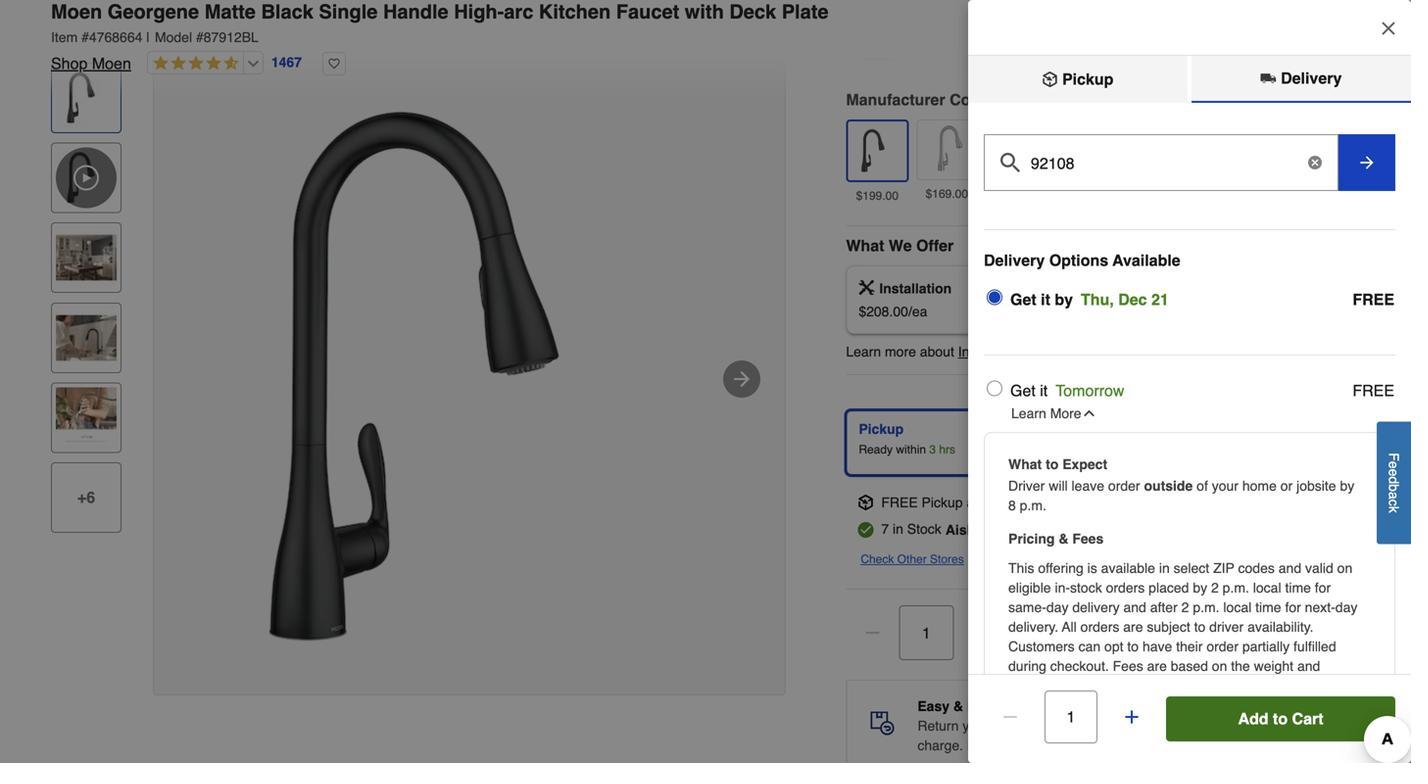 Task type: vqa. For each thing, say whether or not it's contained in the screenshot.
project
no



Task type: describe. For each thing, give the bounding box(es) containing it.
more
[[885, 344, 917, 360]]

what to expect driver will leave order outside of your home or jobsite by 8 p.m.
[[1009, 457, 1355, 514]]

within
[[896, 443, 927, 457]]

0 horizontal spatial pickup image
[[858, 495, 874, 511]]

installation $208.00/ea
[[859, 281, 952, 320]]

and left "valid"
[[1279, 561, 1302, 577]]

3 title image from the top
[[56, 308, 117, 368]]

offer
[[917, 237, 954, 255]]

installation inside installation $208.00/ea
[[880, 281, 952, 297]]

f e e d b a c k
[[1387, 453, 1403, 514]]

the
[[1151, 679, 1174, 694]]

equipped
[[923, 0, 981, 5]]

stepper number input field with increment and decrement buttons number field for minus image
[[1045, 691, 1098, 744]]

& for easy
[[954, 699, 964, 715]]

2 vertical spatial p.m.
[[1193, 600, 1220, 616]]

manufacturer color/finish : matte black
[[846, 91, 1133, 109]]

0 vertical spatial easy
[[1260, 0, 1289, 5]]

reflex:
[[862, 0, 919, 5]]

spray
[[1125, 9, 1159, 24]]

delivery.
[[1009, 620, 1059, 636]]

1 vertical spatial delivery
[[984, 252, 1045, 270]]

1 vertical spatial easy
[[1252, 28, 1281, 44]]

+6
[[77, 489, 95, 507]]

check
[[861, 553, 894, 567]]

return
[[918, 719, 959, 734]]

check other stores
[[861, 553, 964, 567]]

price
[[1207, 679, 1237, 694]]

deck
[[730, 0, 777, 23]]

hrs
[[940, 443, 956, 457]]

docking
[[934, 9, 981, 24]]

stores
[[930, 553, 964, 567]]

outside
[[1145, 479, 1193, 494]]

same-
[[1009, 600, 1047, 616]]

after
[[1151, 600, 1178, 616]]

1 horizontal spatial during
[[1326, 679, 1364, 694]]

or for home
[[1281, 479, 1293, 494]]

moen georgene matte black single handle high-arc kitchen faucet with deck plate item # 4768664 | model # 87912bl
[[51, 0, 829, 45]]

2 vertical spatial for
[[1286, 600, 1302, 616]]

reflex
[[1036, 0, 1075, 5]]

0 vertical spatial checkout.
[[1051, 659, 1110, 675]]

lowe's
[[1074, 495, 1116, 511]]

87912bl
[[204, 29, 259, 45]]

about
[[920, 344, 955, 360]]

tomorrow
[[1056, 382, 1125, 400]]

0 horizontal spatial in
[[893, 522, 904, 537]]

stock
[[908, 522, 942, 537]]

1 vertical spatial moen
[[92, 54, 131, 73]]

p.m. inside what to expect driver will leave order outside of your home or jobsite by 8 p.m.
[[1020, 498, 1047, 514]]

available
[[1102, 561, 1156, 577]]

it up learn more button
[[1040, 382, 1048, 400]]

of inside this offering is available in select zip codes and valid on eligible in-stock orders placed by 2 p.m. local time for same-day delivery and after 2 p.m. local time for next-day delivery. all orders are subject to driver availability. customers can opt to have their order partially fulfilled during checkout. fees are based on the weight and dimensions of the cart. the final price will be shown during checkout.
[[1082, 679, 1094, 694]]

delivery options available
[[984, 252, 1181, 270]]

secure
[[889, 9, 930, 24]]

driver
[[1009, 479, 1045, 494]]

by inside this offering is available in select zip codes and valid on eligible in-stock orders placed by 2 p.m. local time for same-day delivery and after 2 p.m. local time for next-day delivery. all orders are subject to driver availability. customers can opt to have their order partially fulfilled during checkout. fees are based on the weight and dimensions of the cart. the final price will be shown during checkout.
[[1193, 581, 1208, 596]]

learn for learn more link
[[968, 738, 1003, 754]]

chat invite button image
[[1323, 692, 1382, 752]]

bay
[[1009, 523, 1034, 538]]

pickup ready within 3 hrs
[[859, 422, 956, 457]]

fulfilled
[[1294, 639, 1337, 655]]

water
[[862, 47, 896, 63]]

plus image
[[971, 624, 991, 643]]

or for store
[[1154, 719, 1166, 734]]

chevron up image
[[1082, 406, 1098, 422]]

store
[[1119, 719, 1150, 734]]

4 title image from the top
[[56, 388, 117, 448]]

dimensions
[[1009, 679, 1078, 694]]

leave
[[1072, 479, 1105, 494]]

and inside reflex: equipped with the reflex system for smooth operation, easy movement and secure docking of the pulldown/pullout spray head temperature control: one-handle lever handle makes it easy to adjust the water
[[862, 9, 885, 24]]

1 horizontal spatial are
[[1148, 659, 1168, 675]]

valley
[[1034, 495, 1070, 511]]

1 title image from the top
[[56, 68, 117, 128]]

2 horizontal spatial p.m.
[[1223, 581, 1250, 596]]

2 title image from the top
[[56, 228, 117, 288]]

truck filled image
[[1261, 71, 1277, 86]]

availability.
[[1248, 620, 1314, 636]]

their
[[1177, 639, 1203, 655]]

& for pricing
[[1059, 532, 1069, 547]]

in- inside the easy & free returns return your new, unused item in-store or ship it back to us free of charge.
[[1104, 719, 1119, 734]]

4768664
[[89, 29, 143, 45]]

1 e from the top
[[1387, 462, 1403, 469]]

$199.00
[[857, 189, 899, 203]]

to inside the easy & free returns return your new, unused item in-store or ship it back to us free of charge.
[[1242, 719, 1254, 734]]

stock
[[1071, 581, 1103, 596]]

2 # from the left
[[196, 29, 204, 45]]

$169.00
[[926, 187, 969, 201]]

:
[[1042, 91, 1047, 109]]

pickup button
[[969, 56, 1188, 103]]

to inside what to expect driver will leave order outside of your home or jobsite by 8 p.m.
[[1046, 457, 1059, 473]]

8
[[1009, 498, 1017, 514]]

matte inside moen georgene matte black single handle high-arc kitchen faucet with deck plate item # 4768664 | model # 87912bl
[[205, 0, 256, 23]]

3
[[930, 443, 936, 457]]

with inside reflex: equipped with the reflex system for smooth operation, easy movement and secure docking of the pulldown/pullout spray head temperature control: one-handle lever handle makes it easy to adjust the water
[[985, 0, 1009, 5]]

1 horizontal spatial matte
[[1051, 91, 1090, 109]]

1 vertical spatial cart
[[1293, 710, 1324, 728]]

learn more about installation .
[[846, 344, 1028, 360]]

codes
[[1239, 561, 1275, 577]]

0 vertical spatial time
[[1286, 581, 1312, 596]]

pickup for pickup ready within 3 hrs
[[859, 422, 904, 437]]

get for get it tomorrow
[[1011, 382, 1036, 400]]

this offering is available in select zip codes and valid on eligible in-stock orders placed by 2 p.m. local time for same-day delivery and after 2 p.m. local time for next-day delivery. all orders are subject to driver availability. customers can opt to have their order partially fulfilled during checkout. fees are based on the weight and dimensions of the cart. the final price will be shown during checkout.
[[1009, 561, 1364, 714]]

it inside the easy & free returns return your new, unused item in-store or ship it back to us free of charge.
[[1199, 719, 1206, 734]]

0 vertical spatial orders
[[1107, 581, 1145, 596]]

driver
[[1210, 620, 1244, 636]]

minus image
[[1001, 708, 1021, 727]]

arrow right image
[[1358, 153, 1378, 173]]

back
[[1209, 719, 1238, 734]]

to right the opt
[[1128, 639, 1139, 655]]

what for what to expect driver will leave order outside of your home or jobsite by 8 p.m.
[[1009, 457, 1042, 473]]

free
[[1276, 719, 1299, 734]]

learn more link
[[968, 736, 1038, 756]]

.
[[1024, 344, 1028, 360]]

will inside this offering is available in select zip codes and valid on eligible in-stock orders placed by 2 p.m. local time for same-day delivery and after 2 p.m. local time for next-day delivery. all orders are subject to driver availability. customers can opt to have their order partially fulfilled during checkout. fees are based on the weight and dimensions of the cart. the final price will be shown during checkout.
[[1241, 679, 1260, 694]]

of inside reflex: equipped with the reflex system for smooth operation, easy movement and secure docking of the pulldown/pullout spray head temperature control: one-handle lever handle makes it easy to adjust the water
[[985, 9, 996, 24]]

charge.
[[918, 738, 964, 754]]

arc
[[504, 0, 534, 23]]

eligible
[[1009, 581, 1052, 596]]

high-
[[454, 0, 504, 23]]

shop
[[51, 54, 88, 73]]

0 vertical spatial by
[[1055, 291, 1074, 309]]

the left cart.
[[1097, 679, 1116, 694]]

smooth
[[1146, 0, 1191, 5]]

other
[[898, 553, 927, 567]]

0 horizontal spatial 2
[[1182, 600, 1190, 616]]

will inside what to expect driver will leave order outside of your home or jobsite by 8 p.m.
[[1049, 479, 1068, 494]]

item
[[1074, 719, 1100, 734]]

add to cart for add to cart "button" to the top
[[1141, 623, 1227, 641]]

option group containing get it by
[[984, 288, 1403, 764]]

matte black image
[[852, 126, 903, 177]]

1 vertical spatial on
[[1213, 659, 1228, 675]]

Label number field
[[992, 144, 1331, 174]]

this
[[1009, 561, 1035, 577]]

pricing & fees
[[1009, 532, 1104, 547]]

1 horizontal spatial installation
[[959, 344, 1024, 360]]

1 horizontal spatial pickup
[[922, 495, 963, 511]]

get for get it by thu, dec 21
[[1011, 291, 1037, 309]]

offering
[[1039, 561, 1084, 577]]

it down options
[[1041, 291, 1051, 309]]

0 vertical spatial on
[[1338, 561, 1353, 577]]

returns
[[1000, 699, 1052, 715]]

and left after
[[1124, 600, 1147, 616]]

what we offer
[[846, 237, 954, 255]]

options
[[1050, 252, 1109, 270]]

of inside what to expect driver will leave order outside of your home or jobsite by 8 p.m.
[[1197, 479, 1209, 494]]

plus image
[[1123, 708, 1142, 727]]

1 vertical spatial time
[[1256, 600, 1282, 616]]

delivery inside button
[[1277, 69, 1343, 87]]

and down fulfilled
[[1298, 659, 1321, 675]]

for inside reflex: equipped with the reflex system for smooth operation, easy movement and secure docking of the pulldown/pullout spray head temperature control: one-handle lever handle makes it easy to adjust the water
[[1126, 0, 1142, 5]]

in inside this offering is available in select zip codes and valid on eligible in-stock orders placed by 2 p.m. local time for same-day delivery and after 2 p.m. local time for next-day delivery. all orders are subject to driver availability. customers can opt to have their order partially fulfilled during checkout. fees are based on the weight and dimensions of the cart. the final price will be shown during checkout.
[[1160, 561, 1170, 577]]

the left reflex
[[1013, 0, 1032, 5]]



Task type: locate. For each thing, give the bounding box(es) containing it.
by right 'jobsite'
[[1341, 479, 1355, 494]]

7 in stock
[[882, 522, 942, 537]]

order up lowe's
[[1109, 479, 1141, 494]]

0 vertical spatial or
[[1281, 479, 1293, 494]]

1 horizontal spatial what
[[1009, 457, 1042, 473]]

local up "driver"
[[1224, 600, 1252, 616]]

in right 7
[[893, 522, 904, 537]]

learn left more
[[846, 344, 882, 360]]

pickup
[[1058, 70, 1114, 88], [859, 422, 904, 437], [922, 495, 963, 511]]

e up b
[[1387, 469, 1403, 477]]

order inside what to expect driver will leave order outside of your home or jobsite by 8 p.m.
[[1109, 479, 1141, 494]]

0 horizontal spatial your
[[963, 719, 990, 734]]

1 vertical spatial learn
[[1012, 406, 1047, 422]]

+6 button
[[51, 463, 122, 533]]

& right 13
[[1059, 532, 1069, 547]]

1 horizontal spatial with
[[985, 0, 1009, 5]]

1 get from the top
[[1011, 291, 1037, 309]]

get up .
[[1011, 291, 1037, 309]]

fees inside this offering is available in select zip codes and valid on eligible in-stock orders placed by 2 p.m. local time for same-day delivery and after 2 p.m. local time for next-day delivery. all orders are subject to driver availability. customers can opt to have their order partially fulfilled during checkout. fees are based on the weight and dimensions of the cart. the final price will be shown during checkout.
[[1113, 659, 1144, 675]]

assembly image
[[859, 280, 875, 296]]

0 vertical spatial delivery
[[1277, 69, 1343, 87]]

be
[[1263, 679, 1279, 694]]

0 horizontal spatial in-
[[1055, 581, 1071, 596]]

p.m. up "driver"
[[1193, 600, 1220, 616]]

order inside this offering is available in select zip codes and valid on eligible in-stock orders placed by 2 p.m. local time for same-day delivery and after 2 p.m. local time for next-day delivery. all orders are subject to driver availability. customers can opt to have their order partially fulfilled during checkout. fees are based on the weight and dimensions of the cart. the final price will be shown during checkout.
[[1207, 639, 1239, 655]]

1 vertical spatial or
[[1154, 719, 1166, 734]]

4.6 stars image
[[148, 55, 239, 73]]

are up the opt
[[1124, 620, 1144, 636]]

2 right after
[[1182, 600, 1190, 616]]

0 vertical spatial learn more
[[1012, 406, 1082, 422]]

by down select at the bottom of the page
[[1193, 581, 1208, 596]]

easy right operation, at the top
[[1260, 0, 1289, 5]]

cart.
[[1120, 679, 1147, 694]]

what up driver
[[1009, 457, 1042, 473]]

free for get it by thu, dec 21
[[1353, 291, 1395, 309]]

1 vertical spatial in-
[[1104, 719, 1119, 734]]

c
[[1387, 500, 1403, 507]]

by left thu,
[[1055, 291, 1074, 309]]

1 horizontal spatial black
[[1095, 91, 1133, 109]]

0 horizontal spatial time
[[1256, 600, 1282, 616]]

reflex: equipped with the reflex system for smooth operation, easy movement and secure docking of the pulldown/pullout spray head temperature control: one-handle lever handle makes it easy to adjust the water
[[862, 0, 1360, 63]]

during down customers
[[1009, 659, 1047, 675]]

partially
[[1243, 639, 1290, 655]]

$208.00/ea
[[859, 304, 928, 320]]

0 horizontal spatial or
[[1154, 719, 1166, 734]]

0 horizontal spatial for
[[1126, 0, 1142, 5]]

Stepper number input field with increment and decrement buttons number field
[[899, 606, 954, 661], [1045, 691, 1098, 744]]

by inside what to expect driver will leave order outside of your home or jobsite by 8 p.m.
[[1341, 479, 1355, 494]]

1 vertical spatial pickup image
[[858, 495, 874, 511]]

add to cart down after
[[1141, 623, 1227, 641]]

1 # from the left
[[81, 29, 89, 45]]

1 horizontal spatial pickup image
[[1043, 72, 1058, 87]]

0 vertical spatial what
[[846, 237, 885, 255]]

fees up is
[[1073, 532, 1104, 547]]

what left we
[[846, 237, 885, 255]]

during right shown
[[1326, 679, 1364, 694]]

lever
[[1119, 28, 1149, 44]]

2 down zip
[[1212, 581, 1219, 596]]

|
[[146, 29, 150, 45]]

& left free
[[954, 699, 964, 715]]

0 horizontal spatial cart
[[1195, 623, 1227, 641]]

easy
[[918, 699, 950, 715]]

1 horizontal spatial in
[[1160, 561, 1170, 577]]

1 horizontal spatial 2
[[1212, 581, 1219, 596]]

0 vertical spatial during
[[1009, 659, 1047, 675]]

0 horizontal spatial by
[[1055, 291, 1074, 309]]

time down "valid"
[[1286, 581, 1312, 596]]

to up their
[[1195, 620, 1206, 636]]

heart outline image
[[323, 52, 346, 75]]

0 vertical spatial in-
[[1055, 581, 1071, 596]]

# right the model
[[196, 29, 204, 45]]

0 horizontal spatial during
[[1009, 659, 1047, 675]]

matte up 87912bl
[[205, 0, 256, 23]]

your
[[1213, 479, 1239, 494], [963, 719, 990, 734]]

check circle filled image
[[858, 523, 874, 538]]

0 horizontal spatial with
[[685, 0, 724, 23]]

1 horizontal spatial delivery
[[1124, 422, 1178, 437]]

0 vertical spatial local
[[1254, 581, 1282, 596]]

are
[[1124, 620, 1144, 636], [1148, 659, 1168, 675]]

and
[[862, 9, 885, 24], [1279, 561, 1302, 577], [1124, 600, 1147, 616], [1298, 659, 1321, 675]]

1 horizontal spatial fees
[[1113, 659, 1144, 675]]

get it tomorrow
[[1011, 382, 1125, 400]]

0 horizontal spatial are
[[1124, 620, 1144, 636]]

more down "get it tomorrow"
[[1051, 406, 1082, 422]]

0 horizontal spatial delivery
[[984, 252, 1045, 270]]

single
[[319, 0, 378, 23]]

the right adjust
[[1341, 28, 1360, 44]]

1 vertical spatial add to cart button
[[1167, 697, 1396, 742]]

p.m. down driver
[[1020, 498, 1047, 514]]

0 horizontal spatial p.m.
[[1020, 498, 1047, 514]]

handle down pulldown/pullout
[[1074, 28, 1115, 44]]

1467
[[271, 55, 302, 70]]

to right us
[[1274, 710, 1288, 728]]

your inside what to expect driver will leave order outside of your home or jobsite by 8 p.m.
[[1213, 479, 1239, 494]]

0 horizontal spatial add
[[1141, 623, 1172, 641]]

bay 13
[[1009, 523, 1054, 538]]

easy
[[1260, 0, 1289, 5], [1252, 28, 1281, 44]]

b
[[1387, 485, 1403, 492]]

handle
[[383, 0, 449, 23]]

13
[[1038, 523, 1054, 538]]

free for get it tomorrow
[[1353, 382, 1395, 400]]

learn more button
[[984, 403, 1104, 425]]

pickup image inside pickup button
[[1043, 72, 1058, 87]]

color/finish
[[950, 91, 1042, 109]]

option group containing pickup
[[839, 403, 1369, 483]]

in up placed
[[1160, 561, 1170, 577]]

0 vertical spatial free
[[1353, 291, 1395, 309]]

installation up $208.00/ea at the right top of page
[[880, 281, 952, 297]]

0 horizontal spatial black
[[261, 0, 314, 23]]

manufacturer
[[846, 91, 946, 109]]

to right have
[[1176, 623, 1191, 641]]

pickup inside pickup ready within 3 hrs
[[859, 422, 904, 437]]

georgene
[[108, 0, 199, 23]]

day up fulfilled
[[1336, 600, 1358, 616]]

pulldown/pullout
[[1023, 9, 1122, 24]]

unused
[[1026, 719, 1071, 734]]

1 horizontal spatial local
[[1254, 581, 1282, 596]]

of inside the easy & free returns return your new, unused item in-store or ship it back to us free of charge.
[[1303, 719, 1315, 734]]

1 vertical spatial local
[[1224, 600, 1252, 616]]

0 vertical spatial fees
[[1073, 532, 1104, 547]]

pickup down one-
[[1058, 70, 1114, 88]]

zip
[[1214, 561, 1235, 577]]

1 horizontal spatial add
[[1239, 710, 1269, 728]]

0 vertical spatial add to cart button
[[1007, 606, 1361, 659]]

0 horizontal spatial learn
[[846, 344, 882, 360]]

delivery button
[[1192, 56, 1412, 103]]

k
[[1387, 507, 1403, 514]]

it right the makes
[[1242, 28, 1249, 44]]

learn down "get it tomorrow"
[[1012, 406, 1047, 422]]

makes
[[1198, 28, 1238, 44]]

0 vertical spatial stepper number input field with increment and decrement buttons number field
[[899, 606, 954, 661]]

with up control:
[[985, 0, 1009, 5]]

or inside what to expect driver will leave order outside of your home or jobsite by 8 p.m.
[[1281, 479, 1293, 494]]

is
[[1088, 561, 1098, 577]]

1 vertical spatial stepper number input field with increment and decrement buttons number field
[[1045, 691, 1098, 744]]

1 horizontal spatial in-
[[1104, 719, 1119, 734]]

with inside moen georgene matte black single handle high-arc kitchen faucet with deck plate item # 4768664 | model # 87912bl
[[685, 0, 724, 23]]

valid
[[1306, 561, 1334, 577]]

0 horizontal spatial what
[[846, 237, 885, 255]]

checkout. down can
[[1051, 659, 1110, 675]]

easy up 'truck filled' image
[[1252, 28, 1281, 44]]

mission
[[984, 495, 1030, 511]]

0 vertical spatial cart
[[1195, 623, 1227, 641]]

2 e from the top
[[1387, 469, 1403, 477]]

select
[[1174, 561, 1210, 577]]

black inside moen georgene matte black single handle high-arc kitchen faucet with deck plate item # 4768664 | model # 87912bl
[[261, 0, 314, 23]]

#
[[81, 29, 89, 45], [196, 29, 204, 45]]

what for what we offer
[[846, 237, 885, 255]]

your down free
[[963, 719, 990, 734]]

cart up based at the bottom of the page
[[1195, 623, 1227, 641]]

0 vertical spatial your
[[1213, 479, 1239, 494]]

handle down head on the top of page
[[1152, 28, 1194, 44]]

1 with from the left
[[985, 0, 1009, 5]]

it right ship
[[1199, 719, 1206, 734]]

system
[[1079, 0, 1122, 5]]

learn inside button
[[1012, 406, 1047, 422]]

1 day from the left
[[1047, 600, 1069, 616]]

0 horizontal spatial installation
[[880, 281, 952, 297]]

checkout. down dimensions
[[1009, 698, 1068, 714]]

to left us
[[1242, 719, 1254, 734]]

by
[[1055, 291, 1074, 309], [1341, 479, 1355, 494], [1193, 581, 1208, 596]]

what inside what to expect driver will leave order outside of your home or jobsite by 8 p.m.
[[1009, 457, 1042, 473]]

1 horizontal spatial handle
[[1152, 28, 1194, 44]]

0 horizontal spatial &
[[954, 699, 964, 715]]

add to cart for add to cart "button" to the bottom
[[1239, 710, 1324, 728]]

customers
[[1009, 639, 1075, 655]]

add down after
[[1141, 623, 1172, 641]]

your left home
[[1213, 479, 1239, 494]]

pickup inside button
[[1058, 70, 1114, 88]]

orders down delivery at the right of the page
[[1081, 620, 1120, 636]]

more down new,
[[1007, 738, 1038, 754]]

1 vertical spatial add to cart
[[1239, 710, 1324, 728]]

in- inside this offering is available in select zip codes and valid on eligible in-stock orders placed by 2 p.m. local time for same-day delivery and after 2 p.m. local time for next-day delivery. all orders are subject to driver availability. customers can opt to have their order partially fulfilled during checkout. fees are based on the weight and dimensions of the cart. the final price will be shown during checkout.
[[1055, 581, 1071, 596]]

1 horizontal spatial will
[[1241, 679, 1260, 694]]

of right free
[[1303, 719, 1315, 734]]

0 vertical spatial for
[[1126, 0, 1142, 5]]

or inside the easy & free returns return your new, unused item in-store or ship it back to us free of charge.
[[1154, 719, 1166, 734]]

2 vertical spatial free
[[882, 495, 918, 511]]

of down can
[[1082, 679, 1094, 694]]

close image
[[1379, 19, 1399, 38]]

for up availability.
[[1286, 600, 1302, 616]]

of up control:
[[985, 9, 996, 24]]

1 vertical spatial in
[[1160, 561, 1170, 577]]

1 vertical spatial &
[[954, 699, 964, 715]]

the
[[1013, 0, 1032, 5], [1000, 9, 1019, 24], [1341, 28, 1360, 44], [1232, 659, 1251, 675], [1097, 679, 1116, 694]]

with up 'item number 4 7 6 8 6 6 4 and model number 8 7 9 1 2 b l' element
[[685, 0, 724, 23]]

available
[[1113, 252, 1181, 270]]

stepper number input field with increment and decrement buttons number field for minus icon
[[899, 606, 954, 661]]

1 vertical spatial checkout.
[[1009, 698, 1068, 714]]

home
[[1243, 479, 1277, 494]]

ship
[[1170, 719, 1195, 734]]

more inside button
[[1051, 406, 1082, 422]]

0 horizontal spatial matte
[[205, 0, 256, 23]]

2 day from the left
[[1336, 600, 1358, 616]]

learn more for learn more link
[[968, 738, 1038, 754]]

learn for learn more button
[[1012, 406, 1047, 422]]

cart down shown
[[1293, 710, 1324, 728]]

get up learn more button
[[1011, 382, 1036, 400]]

learn more down new,
[[968, 738, 1038, 754]]

dec
[[1119, 291, 1148, 309]]

0 vertical spatial installation
[[880, 281, 952, 297]]

we
[[889, 237, 912, 255]]

delivery left options
[[984, 252, 1045, 270]]

new,
[[994, 719, 1022, 734]]

delivery down adjust
[[1277, 69, 1343, 87]]

0 horizontal spatial fees
[[1073, 532, 1104, 547]]

pricing
[[1009, 532, 1055, 547]]

arrow right image
[[730, 368, 754, 391]]

operation,
[[1195, 0, 1256, 5]]

1 vertical spatial what
[[1009, 457, 1042, 473]]

in- down "offering"
[[1055, 581, 1071, 596]]

1 horizontal spatial order
[[1207, 639, 1239, 655]]

1 vertical spatial matte
[[1051, 91, 1090, 109]]

orders down available
[[1107, 581, 1145, 596]]

pickup up ready
[[859, 422, 904, 437]]

the up price
[[1232, 659, 1251, 675]]

at
[[967, 495, 979, 511]]

moen down 4768664
[[92, 54, 131, 73]]

handle
[[1074, 28, 1115, 44], [1152, 28, 1194, 44]]

to left adjust
[[1285, 28, 1297, 44]]

of right outside
[[1197, 479, 1209, 494]]

2 horizontal spatial pickup
[[1058, 70, 1114, 88]]

0 horizontal spatial will
[[1049, 479, 1068, 494]]

adjust
[[1301, 28, 1337, 44]]

2 with from the left
[[685, 0, 724, 23]]

1 vertical spatial free
[[1353, 382, 1395, 400]]

or right home
[[1281, 479, 1293, 494]]

will
[[1049, 479, 1068, 494], [1241, 679, 1260, 694]]

time up availability.
[[1256, 600, 1282, 616]]

free pickup at mission valley lowe's
[[882, 495, 1116, 511]]

0 horizontal spatial day
[[1047, 600, 1069, 616]]

2 horizontal spatial learn
[[1012, 406, 1047, 422]]

2 horizontal spatial for
[[1316, 581, 1332, 596]]

0 vertical spatial add
[[1141, 623, 1172, 641]]

0 vertical spatial pickup image
[[1043, 72, 1058, 87]]

title image
[[56, 68, 117, 128], [56, 228, 117, 288], [56, 308, 117, 368], [56, 388, 117, 448]]

for up spray
[[1126, 0, 1142, 5]]

0 vertical spatial 2
[[1212, 581, 1219, 596]]

# right item
[[81, 29, 89, 45]]

faucet
[[616, 0, 680, 23]]

to inside reflex: equipped with the reflex system for smooth operation, easy movement and secure docking of the pulldown/pullout spray head temperature control: one-handle lever handle makes it easy to adjust the water
[[1285, 28, 1297, 44]]

f
[[1387, 453, 1403, 462]]

your inside the easy & free returns return your new, unused item in-store or ship it back to us free of charge.
[[963, 719, 990, 734]]

will left be
[[1241, 679, 1260, 694]]

item number 4 7 6 8 6 6 4 and model number 8 7 9 1 2 b l element
[[51, 27, 1361, 47]]

delivery up outside
[[1124, 422, 1178, 437]]

for up next-
[[1316, 581, 1332, 596]]

0 vertical spatial matte
[[205, 0, 256, 23]]

learn more for learn more button
[[1012, 406, 1082, 422]]

0 horizontal spatial stepper number input field with increment and decrement buttons number field
[[899, 606, 954, 661]]

0 vertical spatial pickup
[[1058, 70, 1114, 88]]

of
[[985, 9, 996, 24], [1197, 479, 1209, 494], [1082, 679, 1094, 694], [1303, 719, 1315, 734]]

2 vertical spatial by
[[1193, 581, 1208, 596]]

movement
[[1292, 0, 1357, 5]]

minus image
[[863, 624, 883, 643]]

are down have
[[1148, 659, 1168, 675]]

0 horizontal spatial more
[[1007, 738, 1038, 754]]

1 horizontal spatial cart
[[1293, 710, 1324, 728]]

spot resist stainless image
[[922, 125, 973, 176]]

0 horizontal spatial order
[[1109, 479, 1141, 494]]

0 horizontal spatial pickup
[[859, 422, 904, 437]]

1 vertical spatial your
[[963, 719, 990, 734]]

delivery
[[1277, 69, 1343, 87], [984, 252, 1045, 270], [1124, 422, 1178, 437]]

aisle 43
[[946, 523, 998, 538]]

have
[[1143, 639, 1173, 655]]

more for learn more link
[[1007, 738, 1038, 754]]

0 vertical spatial &
[[1059, 532, 1069, 547]]

black up 1467
[[261, 0, 314, 23]]

pickup for pickup
[[1058, 70, 1114, 88]]

2
[[1212, 581, 1219, 596], [1182, 600, 1190, 616]]

1 vertical spatial 2
[[1182, 600, 1190, 616]]

placed
[[1149, 581, 1190, 596]]

add to cart down be
[[1239, 710, 1324, 728]]

it inside reflex: equipped with the reflex system for smooth operation, easy movement and secure docking of the pulldown/pullout spray head temperature control: one-handle lever handle makes it easy to adjust the water
[[1242, 28, 1249, 44]]

1 handle from the left
[[1074, 28, 1115, 44]]

delivery
[[1073, 600, 1120, 616]]

2 vertical spatial delivery
[[1124, 422, 1178, 437]]

e up d
[[1387, 462, 1403, 469]]

pickup left at
[[922, 495, 963, 511]]

final
[[1178, 679, 1203, 694]]

order down "driver"
[[1207, 639, 1239, 655]]

next-
[[1306, 600, 1336, 616]]

pickup image
[[1043, 72, 1058, 87], [858, 495, 874, 511]]

jobsite
[[1297, 479, 1337, 494]]

subject
[[1147, 620, 1191, 636]]

1 horizontal spatial add to cart
[[1239, 710, 1324, 728]]

learn more down "get it tomorrow"
[[1012, 406, 1082, 422]]

43
[[983, 523, 998, 538]]

1 horizontal spatial &
[[1059, 532, 1069, 547]]

pickup image up "check circle filled" image at the bottom of page
[[858, 495, 874, 511]]

0 horizontal spatial add to cart
[[1141, 623, 1227, 641]]

black down lever
[[1095, 91, 1133, 109]]

learn more inside button
[[1012, 406, 1082, 422]]

1 vertical spatial orders
[[1081, 620, 1120, 636]]

0 vertical spatial black
[[261, 0, 314, 23]]

to left expect
[[1046, 457, 1059, 473]]

installation
[[880, 281, 952, 297], [959, 344, 1024, 360]]

one-
[[1043, 28, 1074, 44]]

moen up item
[[51, 0, 102, 23]]

on right "valid"
[[1338, 561, 1353, 577]]

1 horizontal spatial p.m.
[[1193, 600, 1220, 616]]

day
[[1047, 600, 1069, 616], [1336, 600, 1358, 616]]

opt
[[1105, 639, 1124, 655]]

7
[[882, 522, 889, 537]]

plate
[[782, 0, 829, 23]]

in- left plus icon
[[1104, 719, 1119, 734]]

more for learn more button
[[1051, 406, 1082, 422]]

the up control:
[[1000, 9, 1019, 24]]

0 horizontal spatial local
[[1224, 600, 1252, 616]]

get
[[1011, 291, 1037, 309], [1011, 382, 1036, 400]]

1 vertical spatial p.m.
[[1223, 581, 1250, 596]]

to
[[1285, 28, 1297, 44], [1046, 457, 1059, 473], [1195, 620, 1206, 636], [1176, 623, 1191, 641], [1128, 639, 1139, 655], [1274, 710, 1288, 728], [1242, 719, 1254, 734]]

21
[[1152, 291, 1169, 309]]

item
[[51, 29, 78, 45]]

or left ship
[[1154, 719, 1166, 734]]

2 get from the top
[[1011, 382, 1036, 400]]

add right back
[[1239, 710, 1269, 728]]

and down reflex:
[[862, 9, 885, 24]]

matte right :
[[1051, 91, 1090, 109]]

moen inside moen georgene matte black single handle high-arc kitchen faucet with deck plate item # 4768664 | model # 87912bl
[[51, 0, 102, 23]]

2 handle from the left
[[1152, 28, 1194, 44]]

& inside the easy & free returns return your new, unused item in-store or ship it back to us free of charge.
[[954, 699, 964, 715]]

option group
[[984, 288, 1403, 764], [839, 403, 1369, 483]]



